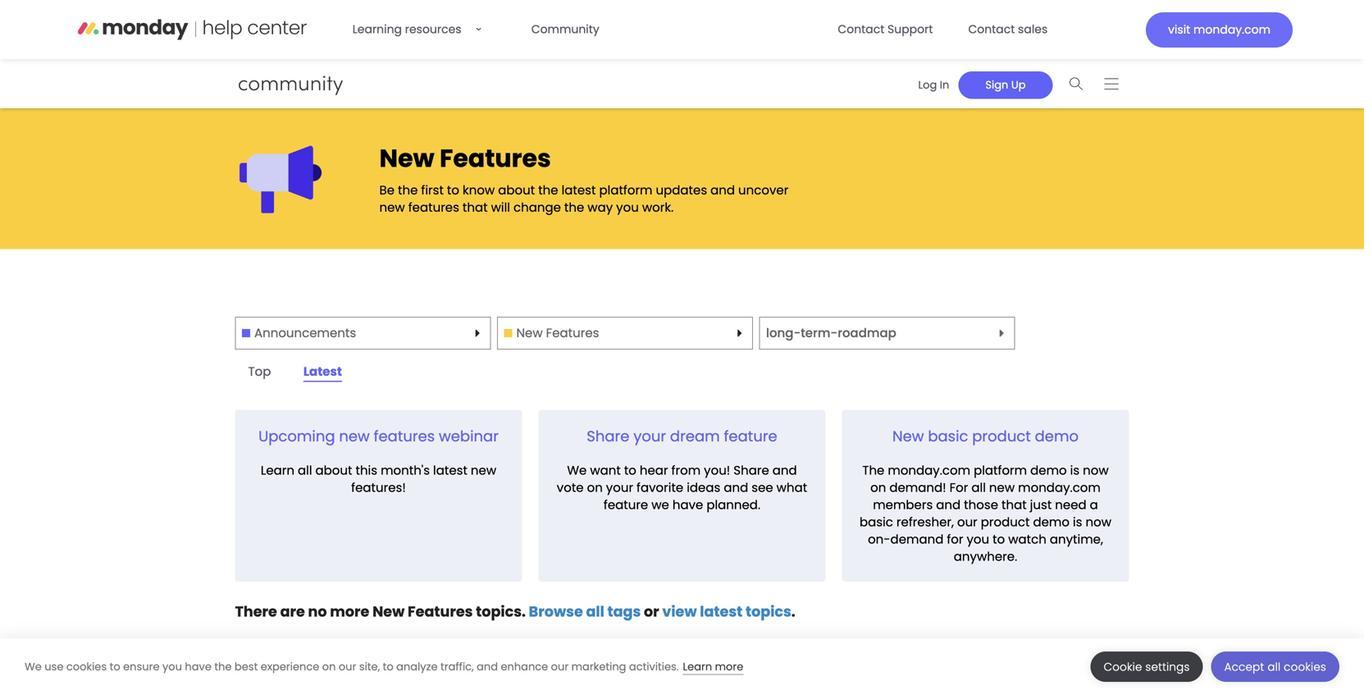Task type: describe. For each thing, give the bounding box(es) containing it.
sales
[[1019, 21, 1048, 37]]

dialog containing cookie settings
[[0, 639, 1365, 695]]

term-
[[801, 324, 838, 342]]

we for use
[[25, 659, 42, 674]]

watch
[[1009, 530, 1047, 548]]

site,
[[359, 659, 380, 674]]

to inside we want to hear from you! share and vote on your favorite ideas and see what feature we have planned.
[[624, 462, 637, 479]]

on inside the monday.com platform demo is now on demand!  for all new monday.com members and those that just need a basic refresher, our product demo is now on-demand for you to watch anytime, anywhere.
[[871, 479, 887, 496]]

and right you!
[[773, 462, 797, 479]]

uncover
[[739, 181, 789, 199]]

vote
[[557, 479, 584, 496]]

top link
[[235, 359, 284, 384]]

and inside the monday.com platform demo is now on demand!  for all new monday.com members and those that just need a basic refresher, our product demo is now on-demand for you to watch anytime, anywhere.
[[937, 496, 961, 514]]

log in
[[919, 77, 950, 92]]

work.
[[642, 199, 674, 216]]

1 vertical spatial features
[[374, 426, 435, 447]]

are
[[280, 601, 305, 622]]

topics
[[746, 601, 792, 622]]

to inside new features be the first to know about the latest platform updates and uncover new features that will change the way you work.
[[447, 181, 460, 199]]

want
[[590, 462, 621, 479]]

for
[[947, 530, 964, 548]]

webinar
[[439, 426, 499, 447]]

the left the way
[[565, 199, 585, 216]]

learning
[[353, 21, 402, 37]]

the
[[863, 462, 885, 479]]

contact for contact sales
[[969, 21, 1015, 37]]

features!
[[351, 479, 406, 496]]

refresher,
[[897, 513, 954, 531]]

to inside the monday.com platform demo is now on demand!  for all new monday.com members and those that just need a basic refresher, our product demo is now on-demand for you to watch anytime, anywhere.
[[993, 530, 1006, 548]]

those
[[964, 496, 999, 514]]

community link
[[522, 13, 610, 46]]

on inside dialog
[[322, 659, 336, 674]]

basic inside the monday.com platform demo is now on demand!  for all new monday.com members and those that just need a basic refresher, our product demo is now on-demand for you to watch anytime, anywhere.
[[860, 513, 894, 531]]

contact sales
[[969, 21, 1048, 37]]

all inside button
[[1268, 659, 1281, 675]]

first
[[421, 181, 444, 199]]

learn inside learn all about this month's latest new features!
[[261, 462, 295, 479]]

learn more link
[[683, 659, 744, 675]]

new inside the monday.com platform demo is now on demand!  for all new monday.com members and those that just need a basic refresher, our product demo is now on-demand for you to watch anytime, anywhere.
[[990, 479, 1015, 496]]

change
[[514, 199, 561, 216]]

way
[[588, 199, 613, 216]]

demand!
[[890, 479, 947, 496]]

that inside the monday.com platform demo is now on demand!  for all new monday.com members and those that just need a basic refresher, our product demo is now on-demand for you to watch anytime, anywhere.
[[1002, 496, 1027, 514]]

be
[[380, 181, 395, 199]]

new for new basic product demo
[[893, 426, 925, 447]]

just
[[1031, 496, 1052, 514]]

have inside we want to hear from you! share and vote on your favorite ideas and see what feature we have planned.
[[673, 496, 704, 514]]

all left 'tags'
[[586, 601, 605, 622]]

2 vertical spatial demo
[[1034, 513, 1070, 531]]

view
[[663, 601, 697, 622]]

features inside new features be the first to know about the latest platform updates and uncover new features that will change the way you work.
[[408, 199, 460, 216]]

accept all cookies
[[1225, 659, 1327, 675]]

ideas
[[687, 479, 721, 496]]

cookie
[[1104, 659, 1143, 675]]

and left see
[[724, 479, 749, 496]]

upcoming new features webinar
[[259, 426, 499, 447]]

share inside we want to hear from you! share and vote on your favorite ideas and see what feature we have planned.
[[734, 462, 770, 479]]

latest inside new features be the first to know about the latest platform updates and uncover new features that will change the way you work.
[[562, 181, 596, 199]]

feature inside we want to hear from you! share and vote on your favorite ideas and see what feature we have planned.
[[604, 496, 649, 514]]

browse all tags link
[[529, 601, 641, 622]]

roadmap
[[838, 324, 897, 342]]

updates
[[656, 181, 708, 199]]

contact support
[[838, 21, 934, 37]]

contact sales link
[[959, 13, 1058, 46]]

know
[[463, 181, 495, 199]]

0 vertical spatial product
[[973, 426, 1032, 447]]

1 vertical spatial is
[[1073, 513, 1083, 531]]

our inside the monday.com platform demo is now on demand!  for all new monday.com members and those that just need a basic refresher, our product demo is now on-demand for you to watch anytime, anywhere.
[[958, 513, 978, 531]]

learn all about this month's latest new features!
[[261, 462, 497, 496]]

anytime,
[[1050, 530, 1104, 548]]

new features
[[517, 324, 600, 342]]

sign up
[[986, 77, 1026, 92]]

log in button
[[910, 71, 959, 99]]

on inside we want to hear from you! share and vote on your favorite ideas and see what feature we have planned.
[[587, 479, 603, 496]]

visit monday.com
[[1169, 22, 1271, 38]]

visit
[[1169, 22, 1191, 38]]

0 horizontal spatial have
[[185, 659, 212, 674]]

log
[[919, 77, 937, 92]]

and inside new features be the first to know about the latest platform updates and uncover new features that will change the way you work.
[[711, 181, 735, 199]]

1 horizontal spatial monday.com
[[1019, 479, 1101, 496]]

top
[[248, 363, 271, 380]]

favorite
[[637, 479, 684, 496]]

a
[[1090, 496, 1099, 514]]

cookie settings button
[[1091, 652, 1204, 682]]

for
[[950, 479, 969, 496]]

ensure
[[123, 659, 160, 674]]

marketing
[[572, 659, 627, 674]]

features for new features
[[546, 324, 600, 342]]

planned.
[[707, 496, 761, 514]]

0 vertical spatial your
[[634, 426, 667, 447]]

new inside learn all about this month's latest new features!
[[471, 462, 497, 479]]

0 horizontal spatial share
[[587, 426, 630, 447]]

new features be the first to know about the latest platform updates and uncover new features that will change the way you work.
[[380, 141, 789, 216]]

dream
[[670, 426, 720, 447]]

long-term-roadmap
[[767, 324, 897, 342]]

sign
[[986, 77, 1009, 92]]

2 vertical spatial features
[[408, 601, 473, 622]]

sign up button
[[959, 71, 1053, 99]]

no
[[308, 601, 327, 622]]

learning resources
[[353, 21, 462, 37]]

you!
[[704, 462, 731, 479]]

cookies for all
[[1285, 659, 1327, 675]]

monday.com for visit
[[1194, 22, 1271, 38]]

upcoming
[[259, 426, 335, 447]]

you inside dialog
[[162, 659, 182, 674]]

we for want
[[567, 462, 587, 479]]



Task type: vqa. For each thing, say whether or not it's contained in the screenshot.


Task type: locate. For each thing, give the bounding box(es) containing it.
we inside dialog
[[25, 659, 42, 674]]

enhance
[[501, 659, 548, 674]]

more down view latest topics link
[[715, 659, 744, 674]]

monday.com for the
[[888, 462, 971, 479]]

all right for at the right of the page
[[972, 479, 986, 496]]

1 horizontal spatial more
[[715, 659, 744, 674]]

monday.com up anytime,
[[1019, 479, 1101, 496]]

0 horizontal spatial about
[[316, 462, 352, 479]]

product left just
[[981, 513, 1030, 531]]

2 cookies from the left
[[1285, 659, 1327, 675]]

new inside new features be the first to know about the latest platform updates and uncover new features that will change the way you work.
[[380, 141, 435, 176]]

1 vertical spatial have
[[185, 659, 212, 674]]

now right just
[[1086, 513, 1112, 531]]

basic up for at the right of the page
[[929, 426, 969, 447]]

1 horizontal spatial basic
[[929, 426, 969, 447]]

now
[[1083, 462, 1109, 479], [1086, 513, 1112, 531]]

contact left support
[[838, 21, 885, 37]]

there are no more new features topics. browse all tags or view latest topics .
[[235, 601, 796, 622]]

about right know
[[498, 181, 535, 199]]

latest
[[562, 181, 596, 199], [433, 462, 468, 479], [700, 601, 743, 622]]

2 contact from the left
[[969, 21, 1015, 37]]

monday.com up members
[[888, 462, 971, 479]]

2 horizontal spatial latest
[[700, 601, 743, 622]]

learn down upcoming
[[261, 462, 295, 479]]

is up the "need"
[[1071, 462, 1080, 479]]

contact left sales
[[969, 21, 1015, 37]]

best
[[235, 659, 258, 674]]

our left site,
[[339, 659, 356, 674]]

new
[[380, 199, 405, 216], [339, 426, 370, 447], [471, 462, 497, 479], [990, 479, 1015, 496]]

the right be
[[398, 181, 418, 199]]

1 horizontal spatial contact
[[969, 21, 1015, 37]]

hear
[[640, 462, 669, 479]]

visit monday.com link
[[1147, 12, 1293, 48]]

cookies inside accept all cookies button
[[1285, 659, 1327, 675]]

platform inside new features be the first to know about the latest platform updates and uncover new features that will change the way you work.
[[600, 181, 653, 199]]

0 vertical spatial share
[[587, 426, 630, 447]]

all
[[298, 462, 312, 479], [972, 479, 986, 496], [586, 601, 605, 622], [1268, 659, 1281, 675]]

all inside learn all about this month's latest new features!
[[298, 462, 312, 479]]

long-
[[767, 324, 801, 342]]

1 vertical spatial feature
[[604, 496, 649, 514]]

or
[[644, 601, 660, 622]]

community
[[532, 21, 600, 37]]

new left first
[[380, 199, 405, 216]]

navigation
[[904, 66, 1130, 101]]

search image
[[1070, 78, 1084, 90]]

1 vertical spatial now
[[1086, 513, 1112, 531]]

0 horizontal spatial monday.com
[[888, 462, 971, 479]]

our down for at the right of the page
[[958, 513, 978, 531]]

1 horizontal spatial share
[[734, 462, 770, 479]]

0 vertical spatial feature
[[724, 426, 778, 447]]

0 vertical spatial features
[[408, 199, 460, 216]]

cookies right accept
[[1285, 659, 1327, 675]]

accept
[[1225, 659, 1265, 675]]

latest inside learn all about this month's latest new features!
[[433, 462, 468, 479]]

1 horizontal spatial that
[[1002, 496, 1027, 514]]

to left the watch
[[993, 530, 1006, 548]]

all down upcoming
[[298, 462, 312, 479]]

0 horizontal spatial our
[[339, 659, 356, 674]]

learning resources link
[[343, 13, 506, 46]]

product inside the monday.com platform demo is now on demand!  for all new monday.com members and those that just need a basic refresher, our product demo is now on-demand for you to watch anytime, anywhere.
[[981, 513, 1030, 531]]

platform down "new basic product demo"
[[974, 462, 1028, 479]]

demand
[[891, 530, 944, 548]]

new up the this
[[339, 426, 370, 447]]

about
[[498, 181, 535, 199], [316, 462, 352, 479]]

0 horizontal spatial you
[[162, 659, 182, 674]]

monday.com logo image
[[78, 13, 307, 46]]

platform inside the monday.com platform demo is now on demand!  for all new monday.com members and those that just need a basic refresher, our product demo is now on-demand for you to watch anytime, anywhere.
[[974, 462, 1028, 479]]

analyze
[[397, 659, 438, 674]]

1 vertical spatial that
[[1002, 496, 1027, 514]]

latest down webinar
[[433, 462, 468, 479]]

1 vertical spatial we
[[25, 659, 42, 674]]

on-
[[868, 530, 891, 548]]

to right first
[[447, 181, 460, 199]]

0 horizontal spatial contact
[[838, 21, 885, 37]]

cookies for use
[[66, 659, 107, 674]]

this
[[356, 462, 378, 479]]

that left will
[[463, 199, 488, 216]]

share up want
[[587, 426, 630, 447]]

settings
[[1146, 659, 1191, 675]]

share your dream feature
[[587, 426, 778, 447]]

1 horizontal spatial on
[[587, 479, 603, 496]]

new for new features be the first to know about the latest platform updates and uncover new features that will change the way you work.
[[380, 141, 435, 176]]

that left just
[[1002, 496, 1027, 514]]

0 vertical spatial we
[[567, 462, 587, 479]]

features
[[440, 141, 551, 176], [546, 324, 600, 342], [408, 601, 473, 622]]

features up "month's"
[[374, 426, 435, 447]]

and right traffic,
[[477, 659, 498, 674]]

you inside new features be the first to know about the latest platform updates and uncover new features that will change the way you work.
[[616, 199, 639, 216]]

1 horizontal spatial our
[[551, 659, 569, 674]]

view latest topics link
[[663, 601, 792, 622]]

latest link
[[290, 359, 355, 384]]

cookies
[[66, 659, 107, 674], [1285, 659, 1327, 675]]

1 horizontal spatial about
[[498, 181, 535, 199]]

0 vertical spatial now
[[1083, 462, 1109, 479]]

1 vertical spatial platform
[[974, 462, 1028, 479]]

browse
[[529, 601, 583, 622]]

to left ensure
[[110, 659, 120, 674]]

learn
[[261, 462, 295, 479], [683, 659, 713, 674]]

1 horizontal spatial cookies
[[1285, 659, 1327, 675]]

features for new features be the first to know about the latest platform updates and uncover new features that will change the way you work.
[[440, 141, 551, 176]]

1 vertical spatial product
[[981, 513, 1030, 531]]

demo for platform
[[1031, 462, 1067, 479]]

the left best
[[214, 659, 232, 674]]

latest right view
[[700, 601, 743, 622]]

month's
[[381, 462, 430, 479]]

1 horizontal spatial platform
[[974, 462, 1028, 479]]

latest right change
[[562, 181, 596, 199]]

features left know
[[408, 199, 460, 216]]

your inside we want to hear from you! share and vote on your favorite ideas and see what feature we have planned.
[[606, 479, 634, 496]]

that inside new features be the first to know about the latest platform updates and uncover new features that will change the way you work.
[[463, 199, 488, 216]]

1 vertical spatial you
[[967, 530, 990, 548]]

0 vertical spatial learn
[[261, 462, 295, 479]]

new for new features
[[517, 324, 543, 342]]

0 vertical spatial have
[[673, 496, 704, 514]]

0 horizontal spatial latest
[[433, 462, 468, 479]]

share right you!
[[734, 462, 770, 479]]

about left the this
[[316, 462, 352, 479]]

you right the way
[[616, 199, 639, 216]]

what
[[777, 479, 808, 496]]

accept all cookies button
[[1212, 652, 1340, 682]]

0 vertical spatial is
[[1071, 462, 1080, 479]]

1 vertical spatial your
[[606, 479, 634, 496]]

latest
[[304, 363, 342, 380]]

new basic product demo
[[893, 426, 1079, 447]]

is left the a
[[1073, 513, 1083, 531]]

1 horizontal spatial we
[[567, 462, 587, 479]]

all right accept
[[1268, 659, 1281, 675]]

to right site,
[[383, 659, 394, 674]]

basic left refresher,
[[860, 513, 894, 531]]

1 cookies from the left
[[66, 659, 107, 674]]

to left hear
[[624, 462, 637, 479]]

we
[[567, 462, 587, 479], [25, 659, 42, 674]]

on right experience
[[322, 659, 336, 674]]

on left demand!
[[871, 479, 887, 496]]

we left use
[[25, 659, 42, 674]]

0 vertical spatial basic
[[929, 426, 969, 447]]

new inside new features be the first to know about the latest platform updates and uncover new features that will change the way you work.
[[380, 199, 405, 216]]

demo left the a
[[1034, 513, 1070, 531]]

experience
[[261, 659, 319, 674]]

about inside learn all about this month's latest new features!
[[316, 462, 352, 479]]

the right will
[[539, 181, 559, 199]]

resources
[[405, 21, 462, 37]]

is
[[1071, 462, 1080, 479], [1073, 513, 1083, 531]]

and left those
[[937, 496, 961, 514]]

2 vertical spatial latest
[[700, 601, 743, 622]]

features inside new features be the first to know about the latest platform updates and uncover new features that will change the way you work.
[[440, 141, 551, 176]]

0 vertical spatial demo
[[1035, 426, 1079, 447]]

you right ensure
[[162, 659, 182, 674]]

learn right activities.
[[683, 659, 713, 674]]

contact support link
[[828, 13, 943, 46]]

cookie settings
[[1104, 659, 1191, 675]]

we use cookies to ensure you have the best experience on our site, to analyze traffic, and enhance our marketing activities. learn more
[[25, 659, 744, 674]]

2 horizontal spatial on
[[871, 479, 887, 496]]

menu image
[[1105, 78, 1119, 90]]

we left want
[[567, 462, 587, 479]]

0 horizontal spatial feature
[[604, 496, 649, 514]]

product
[[973, 426, 1032, 447], [981, 513, 1030, 531]]

2 vertical spatial you
[[162, 659, 182, 674]]

dialog
[[0, 639, 1365, 695]]

0 horizontal spatial we
[[25, 659, 42, 674]]

and
[[711, 181, 735, 199], [773, 462, 797, 479], [724, 479, 749, 496], [937, 496, 961, 514], [477, 659, 498, 674]]

contact for contact support
[[838, 21, 885, 37]]

announcements
[[254, 324, 356, 342]]

0 vertical spatial platform
[[600, 181, 653, 199]]

1 horizontal spatial have
[[673, 496, 704, 514]]

your
[[634, 426, 667, 447], [606, 479, 634, 496]]

feature left we
[[604, 496, 649, 514]]

up
[[1012, 77, 1026, 92]]

feature
[[724, 426, 778, 447], [604, 496, 649, 514]]

0 horizontal spatial basic
[[860, 513, 894, 531]]

1 vertical spatial about
[[316, 462, 352, 479]]

2 horizontal spatial monday.com
[[1194, 22, 1271, 38]]

1 contact from the left
[[838, 21, 885, 37]]

topics.
[[476, 601, 526, 622]]

have left best
[[185, 659, 212, 674]]

1 horizontal spatial learn
[[683, 659, 713, 674]]

cookies right use
[[66, 659, 107, 674]]

on
[[587, 479, 603, 496], [871, 479, 887, 496], [322, 659, 336, 674]]

0 vertical spatial you
[[616, 199, 639, 216]]

there
[[235, 601, 277, 622]]

1 horizontal spatial feature
[[724, 426, 778, 447]]

0 vertical spatial latest
[[562, 181, 596, 199]]

your left hear
[[606, 479, 634, 496]]

see
[[752, 479, 774, 496]]

anywhere.
[[954, 548, 1018, 565]]

demo up just
[[1031, 462, 1067, 479]]

features
[[408, 199, 460, 216], [374, 426, 435, 447]]

now up the a
[[1083, 462, 1109, 479]]

traffic,
[[441, 659, 474, 674]]

1 vertical spatial features
[[546, 324, 600, 342]]

demo up the "need"
[[1035, 426, 1079, 447]]

0 horizontal spatial that
[[463, 199, 488, 216]]

2 horizontal spatial our
[[958, 513, 978, 531]]

support
[[888, 21, 934, 37]]

monday community forum image
[[112, 72, 375, 95]]

platform left "updates"
[[600, 181, 653, 199]]

monday.com right visit
[[1194, 22, 1271, 38]]

0 vertical spatial features
[[440, 141, 551, 176]]

have right we
[[673, 496, 704, 514]]

and left uncover
[[711, 181, 735, 199]]

1 vertical spatial demo
[[1031, 462, 1067, 479]]

1 horizontal spatial latest
[[562, 181, 596, 199]]

1 vertical spatial share
[[734, 462, 770, 479]]

in
[[940, 77, 950, 92]]

our right enhance
[[551, 659, 569, 674]]

from
[[672, 462, 701, 479]]

2 horizontal spatial you
[[967, 530, 990, 548]]

you right for
[[967, 530, 990, 548]]

0 horizontal spatial platform
[[600, 181, 653, 199]]

0 vertical spatial that
[[463, 199, 488, 216]]

more right no
[[330, 601, 370, 622]]

1 horizontal spatial you
[[616, 199, 639, 216]]

all inside the monday.com platform demo is now on demand!  for all new monday.com members and those that just need a basic refresher, our product demo is now on-demand for you to watch anytime, anywhere.
[[972, 479, 986, 496]]

0 horizontal spatial more
[[330, 601, 370, 622]]

on right vote
[[587, 479, 603, 496]]

about inside new features be the first to know about the latest platform updates and uncover new features that will change the way you work.
[[498, 181, 535, 199]]

activities.
[[629, 659, 679, 674]]

we
[[652, 496, 670, 514]]

0 vertical spatial about
[[498, 181, 535, 199]]

feature up you!
[[724, 426, 778, 447]]

demo for product
[[1035, 426, 1079, 447]]

use
[[44, 659, 64, 674]]

1 vertical spatial latest
[[433, 462, 468, 479]]

members
[[873, 496, 933, 514]]

we inside we want to hear from you! share and vote on your favorite ideas and see what feature we have planned.
[[567, 462, 587, 479]]

your up hear
[[634, 426, 667, 447]]

contact
[[838, 21, 885, 37], [969, 21, 1015, 37]]

need
[[1056, 496, 1087, 514]]

0 vertical spatial more
[[330, 601, 370, 622]]

new
[[380, 141, 435, 176], [517, 324, 543, 342], [893, 426, 925, 447], [373, 601, 405, 622]]

0 horizontal spatial learn
[[261, 462, 295, 479]]

1 vertical spatial learn
[[683, 659, 713, 674]]

the monday.com platform demo is now on demand!  for all new monday.com members and those that just need a basic refresher, our product demo is now on-demand for you to watch anytime, anywhere.
[[860, 462, 1112, 565]]

product up those
[[973, 426, 1032, 447]]

new down webinar
[[471, 462, 497, 479]]

navigation containing log in
[[904, 66, 1130, 101]]

you inside the monday.com platform demo is now on demand!  for all new monday.com members and those that just need a basic refresher, our product demo is now on-demand for you to watch anytime, anywhere.
[[967, 530, 990, 548]]

0 horizontal spatial cookies
[[66, 659, 107, 674]]

0 horizontal spatial on
[[322, 659, 336, 674]]

1 vertical spatial basic
[[860, 513, 894, 531]]

new left just
[[990, 479, 1015, 496]]

1 vertical spatial more
[[715, 659, 744, 674]]



